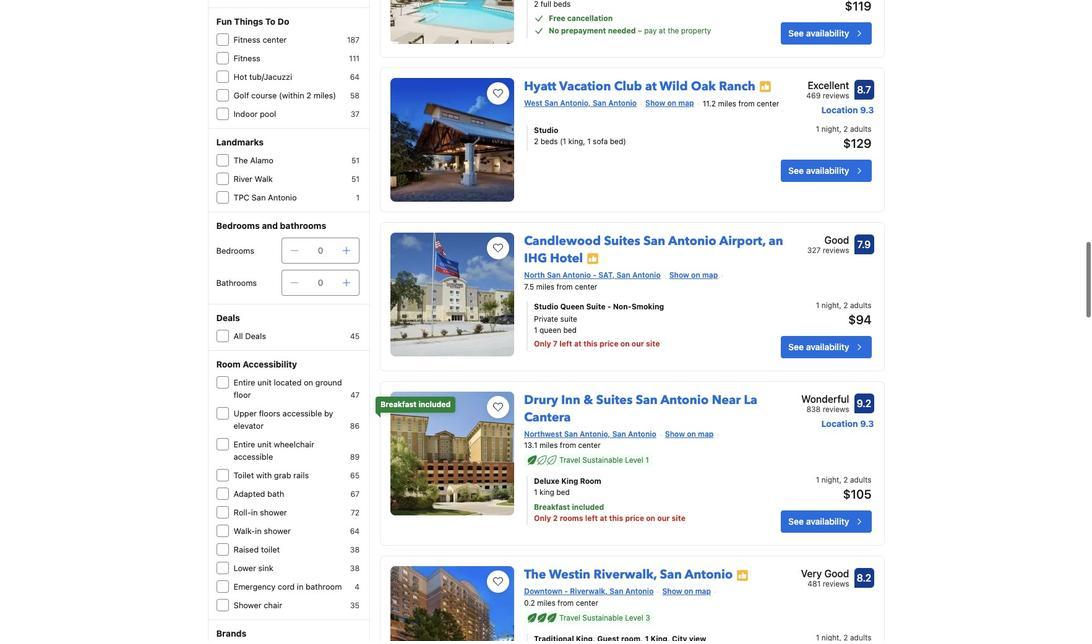 Task type: vqa. For each thing, say whether or not it's contained in the screenshot.


Task type: locate. For each thing, give the bounding box(es) containing it.
3 night from the top
[[822, 476, 840, 485]]

2 see from the top
[[789, 165, 804, 176]]

51 for the alamo
[[352, 156, 360, 165]]

located
[[274, 378, 302, 388]]

2 bedrooms from the top
[[216, 246, 255, 256]]

0 horizontal spatial this property is part of our preferred partner program. it's committed to providing excellent service and good value. it'll pay us a higher commission if you make a booking. image
[[587, 253, 599, 265]]

see availability link up excellent element
[[781, 22, 872, 44]]

0 horizontal spatial this property is part of our preferred partner program. it's committed to providing excellent service and good value. it'll pay us a higher commission if you make a booking. image
[[587, 253, 599, 265]]

studio up beds
[[534, 126, 559, 135]]

property
[[682, 26, 712, 35]]

price inside deluxe king room 1 king bed breakfast included only 2 rooms left at this price on our site
[[626, 514, 645, 523]]

0 vertical spatial suites
[[604, 233, 641, 249]]

2 vertical spatial ,
[[840, 476, 842, 485]]

4 see availability from the top
[[789, 517, 850, 527]]

show for at
[[646, 98, 666, 108]]

1 vertical spatial riverwalk,
[[570, 587, 608, 596]]

center
[[263, 35, 287, 45], [757, 99, 780, 108], [575, 282, 598, 291], [579, 441, 601, 450], [576, 599, 599, 608]]

from up queen
[[557, 282, 573, 291]]

0 horizontal spatial the
[[234, 155, 248, 165]]

2 inside 1 night , 2 adults $105
[[844, 476, 849, 485]]

1 horizontal spatial accessible
[[283, 409, 322, 419]]

0.2
[[524, 599, 535, 608]]

adults for candlewood suites san antonio airport, an ihg hotel
[[851, 301, 872, 310]]

room
[[216, 359, 241, 370], [580, 477, 602, 486]]

night inside 1 night , 2 adults $105
[[822, 476, 840, 485]]

from down downtown
[[558, 599, 574, 608]]

1 vertical spatial this property is part of our preferred partner program. it's committed to providing excellent service and good value. it'll pay us a higher commission if you make a booking. image
[[587, 253, 599, 265]]

2 horizontal spatial this property is part of our preferred partner program. it's committed to providing excellent service and good value. it'll pay us a higher commission if you make a booking. image
[[760, 81, 772, 93]]

1 fitness from the top
[[234, 35, 261, 45]]

upper
[[234, 409, 257, 419]]

downtown
[[524, 587, 563, 596]]

0 vertical spatial this property is part of our preferred partner program. it's committed to providing excellent service and good value. it'll pay us a higher commission if you make a booking. image
[[760, 81, 772, 93]]

51
[[352, 156, 360, 165], [352, 175, 360, 184]]

unit down elevator
[[258, 440, 272, 449]]

1 vertical spatial unit
[[258, 440, 272, 449]]

0 vertical spatial bed
[[564, 325, 577, 335]]

availability down 1 night , 2 adults $129
[[807, 165, 850, 176]]

location down wonderful 838 reviews
[[822, 418, 859, 429]]

see availability down 1 night , 2 adults $129
[[789, 165, 850, 176]]

1 vertical spatial level
[[625, 614, 644, 623]]

deals right all
[[245, 331, 266, 341]]

0 vertical spatial in
[[251, 508, 258, 518]]

1 inside 1 night , 2 adults $94
[[816, 301, 820, 310]]

3 reviews from the top
[[823, 405, 850, 414]]

breakfast down king
[[534, 503, 570, 512]]

, for candlewood suites san antonio airport, an ihg hotel
[[840, 301, 842, 310]]

2 studio from the top
[[534, 302, 559, 311]]

2 for 1 night , 2 adults $105
[[844, 476, 849, 485]]

studio inside studio 2 beds (1 king, 1 sofa bed)
[[534, 126, 559, 135]]

suites
[[604, 233, 641, 249], [597, 392, 633, 408]]

the for the westin riverwalk, san antonio
[[524, 567, 546, 583]]

landmarks
[[216, 137, 264, 147]]

1 adults from the top
[[851, 124, 872, 134]]

room down all
[[216, 359, 241, 370]]

site down the smoking
[[646, 339, 660, 348]]

king
[[540, 488, 555, 497]]

89
[[350, 453, 360, 462]]

miles right "11.2"
[[718, 99, 737, 108]]

2 level from the top
[[625, 614, 644, 623]]

2 location 9.3 from the top
[[822, 418, 874, 429]]

1 vertical spatial price
[[626, 514, 645, 523]]

481
[[808, 580, 821, 589]]

cancellation
[[568, 13, 613, 23]]

miles for hyatt vacation club at wild oak ranch
[[718, 99, 737, 108]]

entire up floor
[[234, 378, 255, 388]]

1 inside 1 night , 2 adults $129
[[816, 124, 820, 134]]

travel down 13.1 miles from center
[[560, 456, 581, 465]]

entire down elevator
[[234, 440, 255, 449]]

0 vertical spatial antonio,
[[560, 98, 591, 108]]

this
[[584, 339, 598, 348], [610, 514, 624, 523]]

the westin riverwalk, san antonio
[[524, 567, 733, 583]]

2 night from the top
[[822, 301, 840, 310]]

in for walk-
[[255, 526, 262, 536]]

1 only from the top
[[534, 339, 551, 348]]

1 38 from the top
[[350, 545, 360, 555]]

location 9.3 for $129
[[822, 104, 874, 115]]

- left non-
[[608, 302, 611, 311]]

0 vertical spatial 9.3
[[861, 104, 874, 115]]

4 see availability link from the top
[[781, 511, 872, 533]]

0 vertical spatial travel
[[560, 456, 581, 465]]

at inside studio queen suite - non-smoking private suite 1 queen bed only 7 left at this price on our site
[[574, 339, 582, 348]]

1 horizontal spatial our
[[658, 514, 670, 523]]

availability for $105
[[807, 517, 850, 527]]

1 , from the top
[[840, 124, 842, 134]]

1 vertical spatial good
[[825, 569, 850, 580]]

see availability down 1 night , 2 adults $94 at right
[[789, 341, 850, 352]]

0 horizontal spatial left
[[560, 339, 573, 348]]

from
[[739, 99, 755, 108], [557, 282, 573, 291], [560, 441, 576, 450], [558, 599, 574, 608]]

1 64 from the top
[[350, 72, 360, 82]]

51 for river walk
[[352, 175, 360, 184]]

left
[[560, 339, 573, 348], [585, 514, 598, 523]]

1 reviews from the top
[[823, 91, 850, 100]]

drury inn & suites san antonio near la cantera link
[[524, 387, 758, 426]]

0 vertical spatial riverwalk,
[[594, 567, 657, 583]]

studio up the private
[[534, 302, 559, 311]]

sustainable for 13.1 miles from center
[[583, 456, 623, 465]]

shower up toilet
[[264, 526, 291, 536]]

see availability link down 1 night , 2 adults $129
[[781, 160, 872, 182]]

good
[[825, 234, 850, 246], [825, 569, 850, 580]]

accessible inside upper floors accessible by elevator
[[283, 409, 322, 419]]

1 vertical spatial travel
[[560, 614, 581, 623]]

location down the excellent 469 reviews
[[822, 104, 859, 115]]

good inside good 327 reviews
[[825, 234, 850, 246]]

see availability for $94
[[789, 341, 850, 352]]

show on map down wild in the right top of the page
[[646, 98, 694, 108]]

studio
[[534, 126, 559, 135], [534, 302, 559, 311]]

1 vertical spatial location
[[822, 418, 859, 429]]

838
[[807, 405, 821, 414]]

unit inside the entire unit wheelchair accessible
[[258, 440, 272, 449]]

level for 1
[[625, 456, 644, 465]]

location 9.3 down 8.7
[[822, 104, 874, 115]]

1 vertical spatial 0
[[318, 277, 323, 288]]

fitness up hot
[[234, 53, 261, 63]]

reviews inside good 327 reviews
[[823, 246, 850, 255]]

3 see from the top
[[789, 341, 804, 352]]

1 studio from the top
[[534, 126, 559, 135]]

walk-
[[234, 526, 255, 536]]

travel down '0.2 miles from center' at the bottom of the page
[[560, 614, 581, 623]]

4 reviews from the top
[[823, 580, 850, 589]]

this inside studio queen suite - non-smoking private suite 1 queen bed only 7 left at this price on our site
[[584, 339, 598, 348]]

the inside the westin riverwalk, san antonio link
[[524, 567, 546, 583]]

0 vertical spatial 51
[[352, 156, 360, 165]]

2 sustainable from the top
[[583, 614, 623, 623]]

this down deluxe king room link
[[610, 514, 624, 523]]

fitness for fitness center
[[234, 35, 261, 45]]

1 horizontal spatial this property is part of our preferred partner program. it's committed to providing excellent service and good value. it'll pay us a higher commission if you make a booking. image
[[737, 570, 749, 582]]

suite
[[587, 302, 606, 311]]

1 inside studio 2 beds (1 king, 1 sofa bed)
[[588, 137, 591, 146]]

0 vertical spatial unit
[[258, 378, 272, 388]]

$94
[[849, 312, 872, 327]]

bed down suite
[[564, 325, 577, 335]]

at right 7
[[574, 339, 582, 348]]

site
[[646, 339, 660, 348], [672, 514, 686, 523]]

unit
[[258, 378, 272, 388], [258, 440, 272, 449]]

0 vertical spatial price
[[600, 339, 619, 348]]

antonio, down the vacation
[[560, 98, 591, 108]]

breakfast right 47
[[381, 400, 417, 409]]

2 vertical spatial this property is part of our preferred partner program. it's committed to providing excellent service and good value. it'll pay us a higher commission if you make a booking. image
[[737, 570, 749, 582]]

1 vertical spatial bed
[[557, 488, 570, 497]]

room inside deluxe king room 1 king bed breakfast included only 2 rooms left at this price on our site
[[580, 477, 602, 486]]

0 vertical spatial shower
[[260, 508, 287, 518]]

0 horizontal spatial deals
[[216, 313, 240, 323]]

see availability for $129
[[789, 165, 850, 176]]

2 vertical spatial adults
[[851, 476, 872, 485]]

brands
[[216, 628, 247, 639]]

good element
[[808, 233, 850, 247]]

drury
[[524, 392, 558, 408]]

at left the
[[659, 26, 666, 35]]

on inside deluxe king room 1 king bed breakfast included only 2 rooms left at this price on our site
[[646, 514, 656, 523]]

0 vertical spatial only
[[534, 339, 551, 348]]

–
[[638, 26, 643, 35]]

adults up $129
[[851, 124, 872, 134]]

level up deluxe king room link
[[625, 456, 644, 465]]

good inside the very good 481 reviews
[[825, 569, 850, 580]]

price down deluxe king room link
[[626, 514, 645, 523]]

show down hyatt vacation club at wild oak ranch
[[646, 98, 666, 108]]

fitness
[[234, 35, 261, 45], [234, 53, 261, 63]]

-
[[593, 270, 597, 280], [608, 302, 611, 311], [565, 587, 568, 596]]

west san antonio, san antonio
[[524, 98, 637, 108]]

reviews right 469
[[823, 91, 850, 100]]

2 entire from the top
[[234, 440, 255, 449]]

1 see availability from the top
[[789, 28, 850, 38]]

see availability link down 1 night , 2 adults $94 at right
[[781, 336, 872, 358]]

level left 3
[[625, 614, 644, 623]]

see for $129
[[789, 165, 804, 176]]

site down deluxe king room link
[[672, 514, 686, 523]]

0 vertical spatial adults
[[851, 124, 872, 134]]

1 vertical spatial entire
[[234, 440, 255, 449]]

- up '0.2 miles from center' at the bottom of the page
[[565, 587, 568, 596]]

0 vertical spatial left
[[560, 339, 573, 348]]

1 horizontal spatial the
[[524, 567, 546, 583]]

miles down downtown
[[537, 599, 556, 608]]

night for hyatt vacation club at wild oak ranch
[[822, 124, 840, 134]]

1 horizontal spatial site
[[672, 514, 686, 523]]

, inside 1 night , 2 adults $129
[[840, 124, 842, 134]]

map for airport,
[[703, 270, 718, 280]]

unit inside entire unit located on ground floor
[[258, 378, 272, 388]]

0 vertical spatial 38
[[350, 545, 360, 555]]

drury inn & suites san antonio near la cantera image
[[391, 392, 514, 515]]

adults for hyatt vacation club at wild oak ranch
[[851, 124, 872, 134]]

suites up sat,
[[604, 233, 641, 249]]

fitness down things
[[234, 35, 261, 45]]

bedrooms down tpc
[[216, 220, 260, 231]]

see availability down 1 night , 2 adults $105
[[789, 517, 850, 527]]

- left sat,
[[593, 270, 597, 280]]

1 vertical spatial the
[[524, 567, 546, 583]]

2 9.3 from the top
[[861, 418, 874, 429]]

miles down north
[[536, 282, 555, 291]]

1 horizontal spatial -
[[593, 270, 597, 280]]

see availability link for $129
[[781, 160, 872, 182]]

64 down 72
[[350, 527, 360, 536]]

rooms
[[560, 514, 584, 523]]

1 0 from the top
[[318, 245, 323, 256]]

bedrooms up bathrooms
[[216, 246, 255, 256]]

1 vertical spatial breakfast
[[534, 503, 570, 512]]

on inside studio queen suite - non-smoking private suite 1 queen bed only 7 left at this price on our site
[[621, 339, 630, 348]]

1 good from the top
[[825, 234, 850, 246]]

price down suite
[[600, 339, 619, 348]]

1 night from the top
[[822, 124, 840, 134]]

and
[[262, 220, 278, 231]]

left right 7
[[560, 339, 573, 348]]

reviews for excellent
[[823, 91, 850, 100]]

2 reviews from the top
[[823, 246, 850, 255]]

scored 7.9 element
[[855, 234, 874, 254]]

0 vertical spatial this
[[584, 339, 598, 348]]

accessible left by
[[283, 409, 322, 419]]

see for $105
[[789, 517, 804, 527]]

2 64 from the top
[[350, 527, 360, 536]]

reviews right 327
[[823, 246, 850, 255]]

1 vertical spatial sustainable
[[583, 614, 623, 623]]

1 unit from the top
[[258, 378, 272, 388]]

3 availability from the top
[[807, 341, 850, 352]]

site inside studio queen suite - non-smoking private suite 1 queen bed only 7 left at this price on our site
[[646, 339, 660, 348]]

sink
[[258, 563, 273, 573]]

2 fitness from the top
[[234, 53, 261, 63]]

2 , from the top
[[840, 301, 842, 310]]

north san antonio - sat, san antonio
[[524, 270, 661, 280]]

0 vertical spatial studio
[[534, 126, 559, 135]]

2 availability from the top
[[807, 165, 850, 176]]

west
[[524, 98, 543, 108]]

only
[[534, 339, 551, 348], [534, 514, 551, 523]]

entire
[[234, 378, 255, 388], [234, 440, 255, 449]]

show on map down "candlewood suites san antonio airport, an ihg hotel"
[[670, 270, 718, 280]]

0
[[318, 245, 323, 256], [318, 277, 323, 288]]

1 horizontal spatial price
[[626, 514, 645, 523]]

at inside deluxe king room 1 king bed breakfast included only 2 rooms left at this price on our site
[[600, 514, 608, 523]]

, inside 1 night , 2 adults $94
[[840, 301, 842, 310]]

64 up 58
[[350, 72, 360, 82]]

reviews right 481
[[823, 580, 850, 589]]

0 vertical spatial good
[[825, 234, 850, 246]]

8.7
[[857, 84, 872, 95]]

location 9.3 for $105
[[822, 418, 874, 429]]

1 bedrooms from the top
[[216, 220, 260, 231]]

2 inside studio 2 beds (1 king, 1 sofa bed)
[[534, 137, 539, 146]]

shower chair
[[234, 601, 282, 610]]

suites inside "candlewood suites san antonio airport, an ihg hotel"
[[604, 233, 641, 249]]

riverwalk, for -
[[570, 587, 608, 596]]

0 vertical spatial night
[[822, 124, 840, 134]]

only down king
[[534, 514, 551, 523]]

reviews for wonderful
[[823, 405, 850, 414]]

2 vertical spatial -
[[565, 587, 568, 596]]

45
[[350, 332, 360, 341]]

0 vertical spatial our
[[632, 339, 644, 348]]

2 horizontal spatial this property is part of our preferred partner program. it's committed to providing excellent service and good value. it'll pay us a higher commission if you make a booking. image
[[760, 81, 772, 93]]

- for sat,
[[593, 270, 597, 280]]

adults inside 1 night , 2 adults $94
[[851, 301, 872, 310]]

2 location from the top
[[822, 418, 859, 429]]

night for candlewood suites san antonio airport, an ihg hotel
[[822, 301, 840, 310]]

9.3 down scored 9.2 "element"
[[861, 418, 874, 429]]

1 travel from the top
[[560, 456, 581, 465]]

9.3 for $129
[[861, 104, 874, 115]]

4 see from the top
[[789, 517, 804, 527]]

roll-in shower
[[234, 508, 287, 518]]

1 see availability link from the top
[[781, 22, 872, 44]]

0 horizontal spatial our
[[632, 339, 644, 348]]

shower for roll-in shower
[[260, 508, 287, 518]]

2 travel from the top
[[560, 614, 581, 623]]

lower sink
[[234, 563, 273, 573]]

unit for located
[[258, 378, 272, 388]]

the westin riverwalk, san antonio image
[[391, 567, 514, 641]]

ihg
[[524, 250, 547, 267]]

left right rooms
[[585, 514, 598, 523]]

in right cord
[[297, 582, 304, 592]]

0 vertical spatial entire
[[234, 378, 255, 388]]

airport,
[[720, 233, 766, 249]]

1 vertical spatial suites
[[597, 392, 633, 408]]

38 down 72
[[350, 545, 360, 555]]

1 vertical spatial room
[[580, 477, 602, 486]]

bed inside deluxe king room 1 king bed breakfast included only 2 rooms left at this price on our site
[[557, 488, 570, 497]]

reviews right the 838
[[823, 405, 850, 414]]

0 horizontal spatial included
[[419, 400, 451, 409]]

0 vertical spatial fitness
[[234, 35, 261, 45]]

reviews inside wonderful 838 reviews
[[823, 405, 850, 414]]

2 see availability from the top
[[789, 165, 850, 176]]

see
[[789, 28, 804, 38], [789, 165, 804, 176], [789, 341, 804, 352], [789, 517, 804, 527]]

our inside deluxe king room 1 king bed breakfast included only 2 rooms left at this price on our site
[[658, 514, 670, 523]]

1 location from the top
[[822, 104, 859, 115]]

reviews inside the excellent 469 reviews
[[823, 91, 850, 100]]

location for $105
[[822, 418, 859, 429]]

0 vertical spatial sustainable
[[583, 456, 623, 465]]

availability up excellent element
[[807, 28, 850, 38]]

things
[[234, 16, 263, 27]]

this property is part of our preferred partner program. it's committed to providing excellent service and good value. it'll pay us a higher commission if you make a booking. image for hyatt vacation club at wild oak ranch
[[760, 81, 772, 93]]

night inside 1 night , 2 adults $94
[[822, 301, 840, 310]]

2 adults from the top
[[851, 301, 872, 310]]

studio for candlewood suites san antonio airport, an ihg hotel
[[534, 302, 559, 311]]

from down northwest san antonio, san antonio in the bottom of the page
[[560, 441, 576, 450]]

in for roll-
[[251, 508, 258, 518]]

entire inside the entire unit wheelchair accessible
[[234, 440, 255, 449]]

our down studio queen suite - non-smoking link
[[632, 339, 644, 348]]

studio inside studio queen suite - non-smoking private suite 1 queen bed only 7 left at this price on our site
[[534, 302, 559, 311]]

show on map for at
[[646, 98, 694, 108]]

in down adapted bath on the left of page
[[251, 508, 258, 518]]

very
[[801, 569, 822, 580]]

1 location 9.3 from the top
[[822, 104, 874, 115]]

2 for 1 night , 2 adults $94
[[844, 301, 849, 310]]

this property is part of our preferred partner program. it's committed to providing excellent service and good value. it'll pay us a higher commission if you make a booking. image
[[760, 81, 772, 93], [587, 253, 599, 265], [737, 570, 749, 582]]

1 vertical spatial our
[[658, 514, 670, 523]]

0 horizontal spatial accessible
[[234, 452, 273, 462]]

37
[[351, 110, 360, 119]]

center left 469
[[757, 99, 780, 108]]

3 see availability from the top
[[789, 341, 850, 352]]

show down "candlewood suites san antonio airport, an ihg hotel"
[[670, 270, 690, 280]]

sustainable down northwest san antonio, san antonio in the bottom of the page
[[583, 456, 623, 465]]

adults inside 1 night , 2 adults $129
[[851, 124, 872, 134]]

this right 7
[[584, 339, 598, 348]]

1 sustainable from the top
[[583, 456, 623, 465]]

floors
[[259, 409, 280, 419]]

1 vertical spatial in
[[255, 526, 262, 536]]

location 9.3
[[822, 104, 874, 115], [822, 418, 874, 429]]

1 51 from the top
[[352, 156, 360, 165]]

2 only from the top
[[534, 514, 551, 523]]

1 horizontal spatial breakfast
[[534, 503, 570, 512]]

center down to
[[263, 35, 287, 45]]

emergency
[[234, 582, 276, 592]]

3 adults from the top
[[851, 476, 872, 485]]

miles for the westin riverwalk, san antonio
[[537, 599, 556, 608]]

sustainable down downtown - riverwalk, san antonio
[[583, 614, 623, 623]]

1 9.3 from the top
[[861, 104, 874, 115]]

show on map down the westin riverwalk, san antonio
[[663, 587, 711, 596]]

- inside studio queen suite - non-smoking private suite 1 queen bed only 7 left at this price on our site
[[608, 302, 611, 311]]

2 51 from the top
[[352, 175, 360, 184]]

show on map down near
[[665, 429, 714, 439]]

1 horizontal spatial left
[[585, 514, 598, 523]]

9.3 down 8.7
[[861, 104, 874, 115]]

1 vertical spatial site
[[672, 514, 686, 523]]

very good element
[[801, 567, 850, 582]]

availability down 1 night , 2 adults $94 at right
[[807, 341, 850, 352]]

1 vertical spatial deals
[[245, 331, 266, 341]]

2 0 from the top
[[318, 277, 323, 288]]

1 horizontal spatial included
[[572, 503, 604, 512]]

1 level from the top
[[625, 456, 644, 465]]

suites inside the drury inn & suites san antonio near la cantera
[[597, 392, 633, 408]]

2 inside 1 night , 2 adults $94
[[844, 301, 849, 310]]

our down deluxe king room link
[[658, 514, 670, 523]]

see for $94
[[789, 341, 804, 352]]

2 inside deluxe king room 1 king bed breakfast included only 2 rooms left at this price on our site
[[553, 514, 558, 523]]

1 vertical spatial fitness
[[234, 53, 261, 63]]

0 horizontal spatial price
[[600, 339, 619, 348]]

0 vertical spatial ,
[[840, 124, 842, 134]]

1 vertical spatial bedrooms
[[216, 246, 255, 256]]

show on map for antonio
[[670, 270, 718, 280]]

1 vertical spatial ,
[[840, 301, 842, 310]]

1 vertical spatial included
[[572, 503, 604, 512]]

deals up all
[[216, 313, 240, 323]]

2 see availability link from the top
[[781, 160, 872, 182]]

on inside entire unit located on ground floor
[[304, 378, 313, 388]]

adults
[[851, 124, 872, 134], [851, 301, 872, 310], [851, 476, 872, 485]]

price
[[600, 339, 619, 348], [626, 514, 645, 523]]

availability down 1 night , 2 adults $105
[[807, 517, 850, 527]]

good right 481
[[825, 569, 850, 580]]

0 vertical spatial level
[[625, 456, 644, 465]]

entire inside entire unit located on ground floor
[[234, 378, 255, 388]]

included
[[419, 400, 451, 409], [572, 503, 604, 512]]

1 vertical spatial this
[[610, 514, 624, 523]]

0 vertical spatial location 9.3
[[822, 104, 874, 115]]

9.2
[[857, 398, 872, 409]]

0 vertical spatial room
[[216, 359, 241, 370]]

2 inside 1 night , 2 adults $129
[[844, 124, 849, 134]]

0 horizontal spatial site
[[646, 339, 660, 348]]

king
[[562, 477, 579, 486]]

show for san
[[663, 587, 683, 596]]

suites right &
[[597, 392, 633, 408]]

0 vertical spatial breakfast
[[381, 400, 417, 409]]

the
[[234, 155, 248, 165], [524, 567, 546, 583]]

1 vertical spatial accessible
[[234, 452, 273, 462]]

sustainable for 0.2 miles from center
[[583, 614, 623, 623]]

antonio inside "candlewood suites san antonio airport, an ihg hotel"
[[669, 233, 717, 249]]

1 horizontal spatial room
[[580, 477, 602, 486]]

unit down accessibility
[[258, 378, 272, 388]]

0 vertical spatial 0
[[318, 245, 323, 256]]

this property is part of our preferred partner program. it's committed to providing excellent service and good value. it'll pay us a higher commission if you make a booking. image
[[760, 81, 772, 93], [587, 253, 599, 265], [737, 570, 749, 582]]

miles
[[718, 99, 737, 108], [536, 282, 555, 291], [540, 441, 558, 450], [537, 599, 556, 608]]

0 vertical spatial location
[[822, 104, 859, 115]]

price inside studio queen suite - non-smoking private suite 1 queen bed only 7 left at this price on our site
[[600, 339, 619, 348]]

from down "ranch"
[[739, 99, 755, 108]]

night inside 1 night , 2 adults $129
[[822, 124, 840, 134]]

11.2
[[703, 99, 716, 108]]

0 vertical spatial the
[[234, 155, 248, 165]]

see availability
[[789, 28, 850, 38], [789, 165, 850, 176], [789, 341, 850, 352], [789, 517, 850, 527]]

the down landmarks
[[234, 155, 248, 165]]

the up downtown
[[524, 567, 546, 583]]

center down downtown - riverwalk, san antonio
[[576, 599, 599, 608]]

1 vertical spatial 9.3
[[861, 418, 874, 429]]

level
[[625, 456, 644, 465], [625, 614, 644, 623]]

2 good from the top
[[825, 569, 850, 580]]

center down north san antonio - sat, san antonio
[[575, 282, 598, 291]]

indoor pool
[[234, 109, 276, 119]]

location 9.3 down 9.2 in the right bottom of the page
[[822, 418, 874, 429]]

in up raised toilet
[[255, 526, 262, 536]]

111
[[349, 54, 360, 63]]

scored 8.7 element
[[855, 80, 874, 100]]

king,
[[569, 137, 586, 146]]

map
[[679, 98, 694, 108], [703, 270, 718, 280], [698, 429, 714, 439], [696, 587, 711, 596]]

0 vertical spatial site
[[646, 339, 660, 348]]

1 vertical spatial adults
[[851, 301, 872, 310]]

wild
[[660, 78, 688, 95]]

this property is part of our preferred partner program. it's committed to providing excellent service and good value. it'll pay us a higher commission if you make a booking. image for the westin riverwalk, san antonio
[[737, 570, 749, 582]]

riverwalk, up downtown - riverwalk, san antonio
[[594, 567, 657, 583]]

adults up $105
[[851, 476, 872, 485]]

grab
[[274, 471, 291, 480]]

riverwalk, down the westin
[[570, 587, 608, 596]]

38 for raised toilet
[[350, 545, 360, 555]]

2 unit from the top
[[258, 440, 272, 449]]

1 vertical spatial only
[[534, 514, 551, 523]]

2 horizontal spatial -
[[608, 302, 611, 311]]

accessible up toilet
[[234, 452, 273, 462]]

0 vertical spatial included
[[419, 400, 451, 409]]

san inside the drury inn & suites san antonio near la cantera
[[636, 392, 658, 408]]

show down the drury inn & suites san antonio near la cantera
[[665, 429, 685, 439]]

1 vertical spatial night
[[822, 301, 840, 310]]

1 vertical spatial 51
[[352, 175, 360, 184]]

1 vertical spatial shower
[[264, 526, 291, 536]]

chair
[[264, 601, 282, 610]]

3 , from the top
[[840, 476, 842, 485]]

0 vertical spatial 64
[[350, 72, 360, 82]]

1 entire from the top
[[234, 378, 255, 388]]

1 vertical spatial -
[[608, 302, 611, 311]]

1 see from the top
[[789, 28, 804, 38]]

2 38 from the top
[[350, 564, 360, 573]]

room right king
[[580, 477, 602, 486]]

2 vertical spatial this property is part of our preferred partner program. it's committed to providing excellent service and good value. it'll pay us a higher commission if you make a booking. image
[[737, 570, 749, 582]]

in
[[251, 508, 258, 518], [255, 526, 262, 536], [297, 582, 304, 592]]

4 availability from the top
[[807, 517, 850, 527]]

sat,
[[599, 270, 615, 280]]

3 see availability link from the top
[[781, 336, 872, 358]]

see availability link down 1 night , 2 adults $105
[[781, 511, 872, 533]]

scored 8.2 element
[[855, 569, 874, 588]]



Task type: describe. For each thing, give the bounding box(es) containing it.
the for the alamo
[[234, 155, 248, 165]]

sofa
[[593, 137, 608, 146]]

pool
[[260, 109, 276, 119]]

availability for $129
[[807, 165, 850, 176]]

shower
[[234, 601, 262, 610]]

river
[[234, 174, 253, 184]]

excellent element
[[807, 78, 850, 93]]

accessible inside the entire unit wheelchair accessible
[[234, 452, 273, 462]]

smoking
[[632, 302, 664, 311]]

hot tub/jacuzzi
[[234, 72, 292, 82]]

entire for entire unit located on ground floor
[[234, 378, 255, 388]]

map for antonio
[[696, 587, 711, 596]]

the alamo
[[234, 155, 274, 165]]

course
[[251, 90, 277, 100]]

candlewood suites san antonio airport, an ihg hotel link
[[524, 228, 784, 267]]

187
[[347, 35, 360, 45]]

wonderful 838 reviews
[[802, 393, 850, 414]]

2 for golf course (within 2 miles)
[[307, 90, 311, 100]]

candlewood suites san antonio airport, an ihg hotel image
[[391, 233, 514, 356]]

excellent 469 reviews
[[807, 80, 850, 100]]

1 night , 2 adults $94
[[816, 301, 872, 327]]

at left wild in the right top of the page
[[646, 78, 657, 95]]

this inside deluxe king room 1 king bed breakfast included only 2 rooms left at this price on our site
[[610, 514, 624, 523]]

golf course (within 2 miles)
[[234, 90, 336, 100]]

map for wild
[[679, 98, 694, 108]]

cord
[[278, 582, 295, 592]]

hyatt
[[524, 78, 557, 95]]

this property is part of our preferred partner program. it's committed to providing excellent service and good value. it'll pay us a higher commission if you make a booking. image for hyatt vacation club at wild oak ranch
[[760, 81, 772, 93]]

inn
[[562, 392, 581, 408]]

alamo
[[250, 155, 274, 165]]

queen
[[561, 302, 585, 311]]

(1
[[560, 137, 567, 146]]

shower for walk-in shower
[[264, 526, 291, 536]]

- for non-
[[608, 302, 611, 311]]

3
[[646, 614, 650, 623]]

1 inside deluxe king room 1 king bed breakfast included only 2 rooms left at this price on our site
[[534, 488, 538, 497]]

2 for 1 night , 2 adults $129
[[844, 124, 849, 134]]

this property is part of our preferred partner program. it's committed to providing excellent service and good value. it'll pay us a higher commission if you make a booking. image for the westin riverwalk, san antonio
[[737, 570, 749, 582]]

travel for travel sustainable level 1
[[560, 456, 581, 465]]

deluxe
[[534, 477, 560, 486]]

adults inside 1 night , 2 adults $105
[[851, 476, 872, 485]]

see availability link for $94
[[781, 336, 872, 358]]

0 for bathrooms
[[318, 277, 323, 288]]

, inside 1 night , 2 adults $105
[[840, 476, 842, 485]]

prepayment
[[561, 26, 606, 35]]

all deals
[[234, 331, 266, 341]]

72
[[351, 508, 360, 518]]

center for candlewood suites san antonio airport, an ihg hotel
[[575, 282, 598, 291]]

from for candlewood suites san antonio airport, an ihg hotel
[[557, 282, 573, 291]]

free cancellation
[[549, 13, 613, 23]]

floor
[[234, 390, 251, 400]]

left inside deluxe king room 1 king bed breakfast included only 2 rooms left at this price on our site
[[585, 514, 598, 523]]

studio for hyatt vacation club at wild oak ranch
[[534, 126, 559, 135]]

show on map for san
[[663, 587, 711, 596]]

wonderful
[[802, 393, 850, 405]]

studio queen suite - non-smoking link
[[534, 301, 744, 312]]

1 inside 1 night , 2 adults $105
[[816, 476, 820, 485]]

1 availability from the top
[[807, 28, 850, 38]]

our inside studio queen suite - non-smoking private suite 1 queen bed only 7 left at this price on our site
[[632, 339, 644, 348]]

hyatt vacation club at wild oak ranch link
[[524, 73, 756, 95]]

drury inn & suites san antonio near la cantera
[[524, 392, 758, 426]]

breakfast included
[[381, 400, 451, 409]]

from for the westin riverwalk, san antonio
[[558, 599, 574, 608]]

studio queen suite - non-smoking private suite 1 queen bed only 7 left at this price on our site
[[534, 302, 664, 348]]

2 vertical spatial in
[[297, 582, 304, 592]]

good 327 reviews
[[808, 234, 850, 255]]

breakfast inside deluxe king room 1 king bed breakfast included only 2 rooms left at this price on our site
[[534, 503, 570, 512]]

bathroom
[[306, 582, 342, 592]]

469
[[807, 91, 821, 100]]

0 horizontal spatial -
[[565, 587, 568, 596]]

location for $129
[[822, 104, 859, 115]]

entire for entire unit wheelchair accessible
[[234, 440, 255, 449]]

hyatt vacation club at wild oak ranch
[[524, 78, 756, 95]]

$105
[[844, 487, 872, 502]]

non-
[[613, 302, 632, 311]]

8.2
[[857, 573, 872, 584]]

$129
[[844, 136, 872, 150]]

wonderful element
[[802, 392, 850, 406]]

needed
[[608, 26, 636, 35]]

67
[[351, 490, 360, 499]]

reviews for good
[[823, 246, 850, 255]]

327
[[808, 246, 821, 255]]

bedrooms for bedrooms
[[216, 246, 255, 256]]

pay
[[645, 26, 657, 35]]

bedrooms for bedrooms and bathrooms
[[216, 220, 260, 231]]

la
[[744, 392, 758, 408]]

toilet
[[261, 545, 280, 555]]

fitness for fitness
[[234, 53, 261, 63]]

, for hyatt vacation club at wild oak ranch
[[840, 124, 842, 134]]

by
[[324, 409, 333, 419]]

0 for bedrooms
[[318, 245, 323, 256]]

0 horizontal spatial room
[[216, 359, 241, 370]]

with
[[256, 471, 272, 480]]

hyatt vacation club at wild oak ranch image
[[391, 78, 514, 202]]

level for 3
[[625, 614, 644, 623]]

raised toilet
[[234, 545, 280, 555]]

entire unit located on ground floor
[[234, 378, 342, 400]]

64 for walk-in shower
[[350, 527, 360, 536]]

miles for candlewood suites san antonio airport, an ihg hotel
[[536, 282, 555, 291]]

64 for hot tub/jacuzzi
[[350, 72, 360, 82]]

riverwalk, for westin
[[594, 567, 657, 583]]

only inside studio queen suite - non-smoking private suite 1 queen bed only 7 left at this price on our site
[[534, 339, 551, 348]]

antonio, for $105
[[580, 429, 611, 439]]

11.2 miles from center
[[703, 99, 780, 108]]

tpc san antonio
[[234, 193, 297, 202]]

0 horizontal spatial breakfast
[[381, 400, 417, 409]]

availability for $94
[[807, 341, 850, 352]]

fun things to do
[[216, 16, 289, 27]]

emergency cord in bathroom
[[234, 582, 342, 592]]

only inside deluxe king room 1 king bed breakfast included only 2 rooms left at this price on our site
[[534, 514, 551, 523]]

beds
[[541, 137, 558, 146]]

adapted
[[234, 489, 265, 499]]

left inside studio queen suite - non-smoking private suite 1 queen bed only 7 left at this price on our site
[[560, 339, 573, 348]]

center down northwest san antonio, san antonio in the bottom of the page
[[579, 441, 601, 450]]

center for hyatt vacation club at wild oak ranch
[[757, 99, 780, 108]]

miles down northwest
[[540, 441, 558, 450]]

bed inside studio queen suite - non-smoking private suite 1 queen bed only 7 left at this price on our site
[[564, 325, 577, 335]]

bath
[[267, 489, 284, 499]]

travel sustainable level 1
[[560, 456, 649, 465]]

1 night , 2 adults $129
[[816, 124, 872, 150]]

candlewood suites san antonio airport, an ihg hotel
[[524, 233, 784, 267]]

to
[[266, 16, 276, 27]]

antonio inside the drury inn & suites san antonio near la cantera
[[661, 392, 709, 408]]

9.3 for $105
[[861, 418, 874, 429]]

the
[[668, 26, 679, 35]]

0.2 miles from center
[[524, 599, 599, 608]]

toilet
[[234, 471, 254, 480]]

westin
[[549, 567, 591, 583]]

walk-in shower
[[234, 526, 291, 536]]

scored 9.2 element
[[855, 393, 874, 413]]

all
[[234, 331, 243, 341]]

see availability link for $105
[[781, 511, 872, 533]]

miles)
[[314, 90, 336, 100]]

unit for wheelchair
[[258, 440, 272, 449]]

site inside deluxe king room 1 king bed breakfast included only 2 rooms left at this price on our site
[[672, 514, 686, 523]]

wheelchair
[[274, 440, 314, 449]]

private
[[534, 314, 559, 324]]

san inside "candlewood suites san antonio airport, an ihg hotel"
[[644, 233, 666, 249]]

from for hyatt vacation club at wild oak ranch
[[739, 99, 755, 108]]

raised
[[234, 545, 259, 555]]

golf
[[234, 90, 249, 100]]

center for the westin riverwalk, san antonio
[[576, 599, 599, 608]]

included inside deluxe king room 1 king bed breakfast included only 2 rooms left at this price on our site
[[572, 503, 604, 512]]

38 for lower sink
[[350, 564, 360, 573]]

show for antonio
[[670, 270, 690, 280]]

antonio, for $129
[[560, 98, 591, 108]]

oak
[[691, 78, 716, 95]]

4
[[355, 583, 360, 592]]

candlewood
[[524, 233, 601, 249]]

1 inside studio queen suite - non-smoking private suite 1 queen bed only 7 left at this price on our site
[[534, 325, 538, 335]]

7.9
[[858, 239, 871, 250]]

(within
[[279, 90, 304, 100]]

reviews inside the very good 481 reviews
[[823, 580, 850, 589]]

travel for travel sustainable level 3
[[560, 614, 581, 623]]

elevator
[[234, 421, 264, 431]]

suite
[[561, 314, 578, 324]]

&
[[584, 392, 593, 408]]

see availability for $105
[[789, 517, 850, 527]]

walk
[[255, 174, 273, 184]]

northwest
[[524, 429, 562, 439]]



